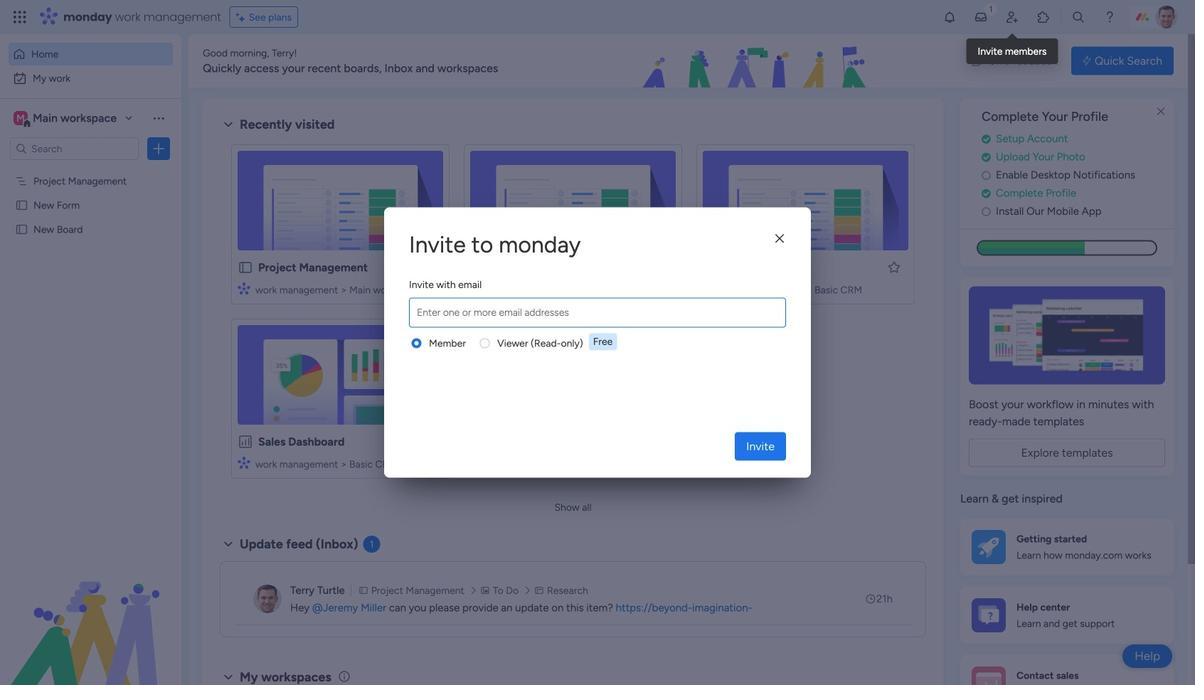 Task type: vqa. For each thing, say whether or not it's contained in the screenshot.
Option
yes



Task type: locate. For each thing, give the bounding box(es) containing it.
select product image
[[13, 10, 27, 24]]

public board image
[[15, 198, 28, 212], [238, 260, 253, 275]]

1 check circle image from the top
[[982, 134, 991, 144]]

help center element
[[960, 587, 1174, 644]]

contact sales element
[[960, 655, 1174, 685]]

search everything image
[[1071, 10, 1086, 24]]

circle o image up check circle image
[[982, 170, 991, 181]]

0 vertical spatial lottie animation element
[[558, 34, 958, 88]]

terry turtle image
[[1155, 6, 1178, 28]]

close update feed (inbox) image
[[220, 536, 237, 553]]

0 vertical spatial circle o image
[[982, 170, 991, 181]]

circle o image down check circle image
[[982, 206, 991, 217]]

lottie animation image for the right "lottie animation" element
[[558, 34, 958, 88]]

close recently visited image
[[220, 116, 237, 133]]

public board image up component image
[[238, 260, 253, 275]]

public board image
[[15, 223, 28, 236]]

0 horizontal spatial public board image
[[15, 198, 28, 212]]

0 vertical spatial component image
[[470, 282, 483, 295]]

templates image image
[[973, 286, 1161, 384]]

circle o image
[[982, 170, 991, 181], [982, 206, 991, 217]]

1 vertical spatial circle o image
[[982, 206, 991, 217]]

workspace image
[[14, 110, 28, 126]]

0 horizontal spatial lottie animation image
[[0, 541, 181, 685]]

lottie animation image
[[558, 34, 958, 88], [0, 541, 181, 685]]

component image
[[238, 282, 250, 295]]

lottie animation element
[[558, 34, 958, 88], [0, 541, 181, 685]]

1 vertical spatial lottie animation image
[[0, 541, 181, 685]]

see plans image
[[236, 9, 249, 25]]

close image
[[775, 234, 784, 244]]

1 horizontal spatial public board image
[[238, 260, 253, 275]]

public board image up public board image
[[15, 198, 28, 212]]

0 horizontal spatial component image
[[238, 456, 250, 469]]

option
[[9, 43, 173, 65], [9, 67, 173, 90], [0, 168, 181, 171]]

1 horizontal spatial lottie animation image
[[558, 34, 958, 88]]

component image
[[470, 282, 483, 295], [238, 456, 250, 469]]

check circle image
[[982, 134, 991, 144], [982, 152, 991, 162]]

1 vertical spatial check circle image
[[982, 152, 991, 162]]

1 vertical spatial lottie animation element
[[0, 541, 181, 685]]

v2 user feedback image
[[972, 53, 983, 69]]

0 vertical spatial lottie animation image
[[558, 34, 958, 88]]

workspace selection element
[[14, 110, 119, 128]]

1 vertical spatial component image
[[238, 456, 250, 469]]

list box
[[0, 166, 181, 434]]

0 vertical spatial check circle image
[[982, 134, 991, 144]]



Task type: describe. For each thing, give the bounding box(es) containing it.
1 horizontal spatial lottie animation element
[[558, 34, 958, 88]]

getting started element
[[960, 518, 1174, 575]]

1 circle o image from the top
[[982, 170, 991, 181]]

public dashboard image
[[238, 434, 253, 450]]

0 vertical spatial option
[[9, 43, 173, 65]]

1 element
[[363, 536, 380, 553]]

1 horizontal spatial component image
[[470, 282, 483, 295]]

lottie animation image for left "lottie animation" element
[[0, 541, 181, 685]]

notifications image
[[943, 10, 957, 24]]

Search in workspace field
[[30, 140, 119, 157]]

invite members image
[[1005, 10, 1019, 24]]

2 check circle image from the top
[[982, 152, 991, 162]]

dapulse x slim image
[[1152, 103, 1169, 120]]

1 vertical spatial public board image
[[238, 260, 253, 275]]

quick search results list box
[[220, 133, 926, 496]]

add to favorites image
[[887, 260, 901, 274]]

check circle image
[[982, 188, 991, 199]]

help image
[[1103, 10, 1117, 24]]

close my workspaces image
[[220, 668, 237, 685]]

0 vertical spatial public board image
[[15, 198, 28, 212]]

Enter one or more email addresses text field
[[413, 299, 782, 327]]

2 circle o image from the top
[[982, 206, 991, 217]]

0 horizontal spatial lottie animation element
[[0, 541, 181, 685]]

2 vertical spatial option
[[0, 168, 181, 171]]

terry turtle image
[[253, 585, 282, 613]]

1 image
[[985, 1, 997, 17]]

monday marketplace image
[[1036, 10, 1051, 24]]

v2 bolt switch image
[[1083, 53, 1091, 69]]

update feed image
[[974, 10, 988, 24]]

1 vertical spatial option
[[9, 67, 173, 90]]



